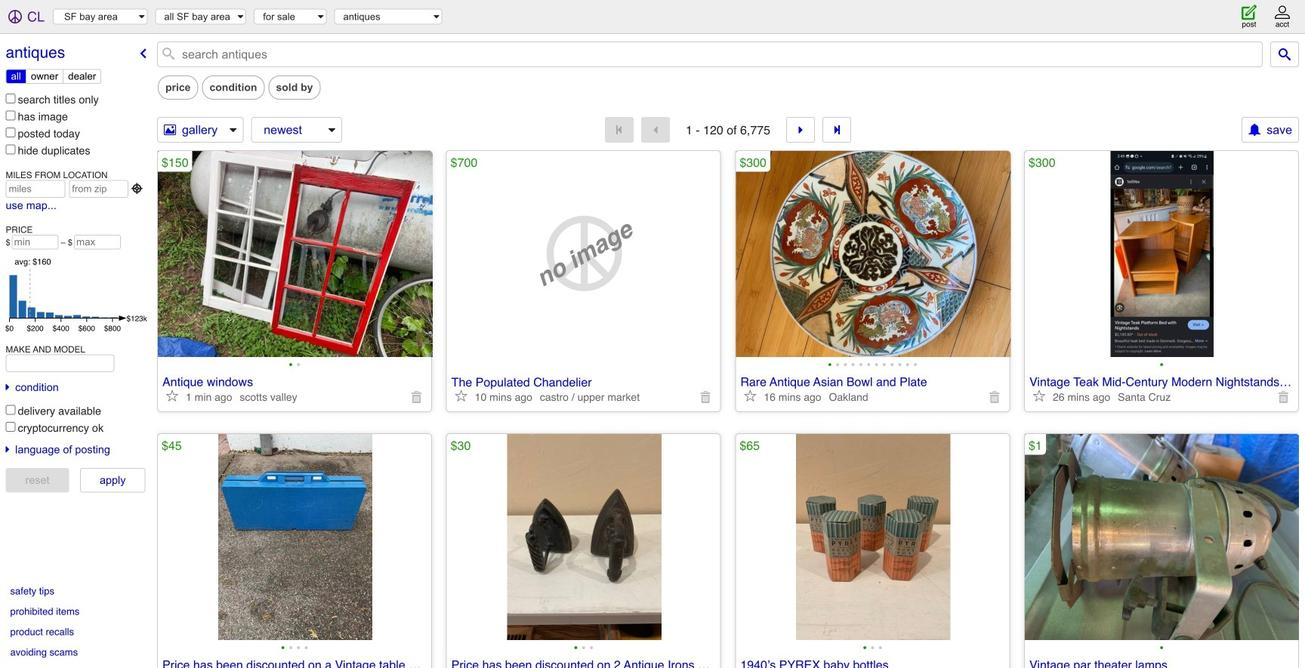 Task type: locate. For each thing, give the bounding box(es) containing it.
add to favorites list image
[[166, 390, 178, 402], [455, 390, 468, 402]]

rare antique asian bowl and plate 1 image
[[736, 151, 1011, 357]]

1 horizontal spatial hide posting image
[[1279, 391, 1291, 404]]

from zip telephone field
[[69, 180, 129, 198]]

add to favorites list image for vintage teak mid-century modern nightstands made in denmark only $300 1 image
[[1034, 390, 1046, 402]]

1 add to favorites list image from the left
[[745, 390, 757, 402]]

price has been discounted on a vintage table and fold away benches 1 image
[[158, 435, 433, 641]]

None checkbox
[[6, 128, 15, 138], [6, 405, 15, 415], [6, 128, 15, 138], [6, 405, 15, 415]]

1 hide posting image from the left
[[411, 391, 423, 404]]

add to favorites list image for rare antique asian bowl and plate 1 image
[[745, 390, 757, 402]]

None checkbox
[[6, 94, 15, 104], [6, 111, 15, 121], [6, 145, 15, 155], [6, 422, 15, 432], [6, 94, 15, 104], [6, 111, 15, 121], [6, 145, 15, 155], [6, 422, 15, 432]]

antique windows 1 image
[[158, 151, 433, 357]]

hide posting image
[[989, 391, 1002, 404], [1279, 391, 1291, 404]]

None text field
[[6, 356, 114, 372]]

0 horizontal spatial hide posting image
[[989, 391, 1002, 404]]

2 add to favorites list image from the left
[[1034, 390, 1046, 402]]

0 horizontal spatial hide posting image
[[411, 391, 423, 404]]

1 hide posting image from the left
[[989, 391, 1002, 404]]

2 add to favorites list image from the left
[[455, 390, 468, 402]]

vintage teak mid-century modern nightstands made in denmark only $300 1 image
[[1025, 151, 1301, 357]]

1 horizontal spatial add to favorites list image
[[455, 390, 468, 402]]

hide posting image
[[411, 391, 423, 404], [700, 391, 712, 404]]

1 horizontal spatial add to favorites list image
[[1034, 390, 1046, 402]]

add to favorites list image
[[745, 390, 757, 402], [1034, 390, 1046, 402]]

1 horizontal spatial hide posting image
[[700, 391, 712, 404]]

0 horizontal spatial add to favorites list image
[[166, 390, 178, 402]]

2 hide posting image from the left
[[1279, 391, 1291, 404]]

0 horizontal spatial add to favorites list image
[[745, 390, 757, 402]]

2 hide posting image from the left
[[700, 391, 712, 404]]



Task type: vqa. For each thing, say whether or not it's contained in the screenshot.
max phone field
no



Task type: describe. For each thing, give the bounding box(es) containing it.
hide posting image for rare antique asian bowl and plate 1 image
[[989, 391, 1002, 404]]

price has been discounted on 2 antique irons $30 1 image
[[447, 435, 722, 641]]

hide posting image for 1st add to favorites list icon from left
[[411, 391, 423, 404]]

1 add to favorites list image from the left
[[166, 390, 178, 402]]

1940's pyrex baby bottles 1 image
[[736, 435, 1011, 641]]

miles telephone field
[[6, 180, 65, 198]]

search antiques field
[[181, 46, 1260, 62]]

hide posting image for second add to favorites list icon from left
[[700, 391, 712, 404]]

max text field
[[74, 235, 121, 250]]

vintage par theater lamps 1 image
[[1025, 435, 1301, 641]]

min text field
[[12, 235, 59, 250]]

hide posting image for vintage teak mid-century modern nightstands made in denmark only $300 1 image
[[1279, 391, 1291, 404]]



